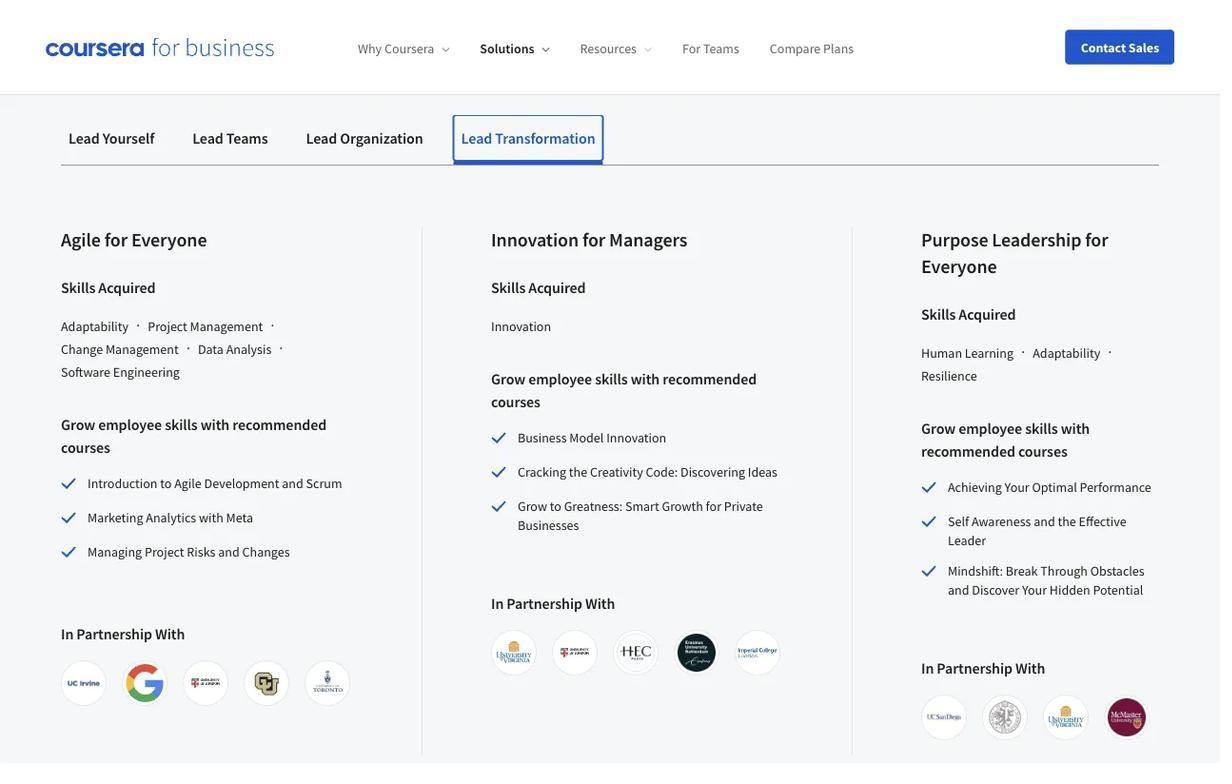 Task type: describe. For each thing, give the bounding box(es) containing it.
with inside build effective managers at every level with beginner and advanced level leadership content, including 40+ skillsets to drive soft skill proficiency across the entire organization.
[[369, 0, 404, 17]]

1 horizontal spatial image 220 image
[[556, 634, 594, 672]]

resources
[[580, 40, 637, 57]]

through
[[1041, 563, 1088, 580]]

potential
[[1094, 582, 1144, 599]]

smart
[[626, 498, 660, 515]]

introduction to agile development and scrum
[[88, 475, 342, 492]]

build
[[61, 0, 103, 17]]

introduction
[[88, 475, 158, 492]]

greatness:
[[564, 498, 623, 515]]

partnership for purpose leadership for everyone
[[937, 659, 1013, 678]]

compare
[[770, 40, 821, 57]]

build effective managers at every level with beginner and advanced level leadership content, including 40+ skillsets to drive soft skill proficiency across the entire organization.
[[61, 0, 1108, 40]]

marketing
[[88, 510, 143, 527]]

with for agile for everyone
[[201, 415, 230, 434]]

scrum
[[306, 475, 342, 492]]

grow to greatness: smart growth for private businesses
[[518, 498, 763, 534]]

transformation
[[496, 129, 596, 148]]

with for purpose leadership for everyone
[[1016, 659, 1046, 678]]

skillsets
[[907, 0, 975, 17]]

grow for agile for everyone
[[61, 415, 95, 434]]

leadership
[[993, 228, 1082, 252]]

change
[[61, 341, 103, 358]]

achieving your optimal performance
[[948, 479, 1152, 496]]

in for innovation for managers
[[491, 594, 504, 613]]

managing
[[88, 544, 142, 561]]

managing project risks and changes
[[88, 544, 290, 561]]

content,
[[727, 0, 793, 17]]

skills for purpose leadership for everyone
[[922, 305, 956, 324]]

to for grow to greatness: smart growth for private businesses
[[550, 498, 562, 515]]

adaptability for adaptability
[[61, 318, 129, 335]]

self awareness and the effective leader
[[948, 513, 1127, 550]]

contact
[[1082, 39, 1127, 56]]

private
[[725, 498, 763, 515]]

university of toronto image
[[309, 665, 347, 703]]

across
[[153, 16, 204, 40]]

skills for purpose leadership for everyone
[[1026, 419, 1059, 438]]

employee for innovation
[[529, 370, 592, 389]]

recommended for purpose leadership for everyone
[[922, 442, 1016, 461]]

project inside project management change management
[[148, 318, 187, 335]]

content tabs tab list
[[61, 115, 1160, 165]]

innovation for innovation for managers
[[491, 228, 579, 252]]

in partnership with for purpose leadership for everyone
[[922, 659, 1046, 678]]

innovation for innovation
[[491, 318, 551, 335]]

lead teams
[[192, 129, 268, 148]]

lead transformation
[[461, 129, 596, 148]]

businesses
[[518, 517, 579, 534]]

discover
[[973, 582, 1020, 599]]

contact sales button
[[1066, 30, 1175, 64]]

courses for innovation for managers
[[491, 392, 541, 412]]

managers
[[610, 228, 688, 252]]

why coursera
[[358, 40, 435, 57]]

40+
[[875, 0, 903, 17]]

grow inside grow to greatness: smart growth for private businesses
[[518, 498, 548, 515]]

for teams
[[683, 40, 740, 57]]

data analysis software engineering
[[61, 341, 272, 381]]

skills for agile for everyone
[[165, 415, 198, 434]]

grow employee skills with recommended courses for purpose leadership for everyone
[[922, 419, 1091, 461]]

1 vertical spatial agile
[[174, 475, 202, 492]]

business model innovation
[[518, 430, 667, 447]]

the inside build effective managers at every level with beginner and advanced level leadership content, including 40+ skillsets to drive soft skill proficiency across the entire organization.
[[208, 16, 234, 40]]

obstacles
[[1091, 563, 1145, 580]]

sales
[[1129, 39, 1160, 56]]

in for agile for everyone
[[61, 625, 74, 644]]

recommended for agile for everyone
[[233, 415, 327, 434]]

development
[[204, 475, 280, 492]]

human learning
[[922, 345, 1014, 362]]

lead organization
[[306, 129, 423, 148]]

your inside mindshift: break through obstacles and discover your hidden potential
[[1023, 582, 1048, 599]]

courses for purpose leadership for everyone
[[1019, 442, 1068, 461]]

awareness
[[972, 513, 1032, 531]]

lead transformation button
[[454, 115, 603, 161]]

0 horizontal spatial image 198 image
[[495, 634, 533, 672]]

engineering
[[113, 364, 180, 381]]

changes
[[242, 544, 290, 561]]

mcmaster university image
[[1108, 699, 1147, 737]]

for inside purpose leadership for everyone
[[1086, 228, 1109, 252]]

business
[[518, 430, 567, 447]]

university of geneva image
[[987, 699, 1025, 737]]

adaptability resilience
[[922, 345, 1101, 385]]

skills for innovation for managers
[[595, 370, 628, 389]]

for teams link
[[683, 40, 740, 57]]

university of colorado boulder image
[[248, 665, 286, 703]]

everyone inside purpose leadership for everyone
[[922, 255, 998, 279]]

for inside grow to greatness: smart growth for private businesses
[[706, 498, 722, 515]]

self
[[948, 513, 970, 531]]

recommended for innovation for managers
[[663, 370, 757, 389]]

model
[[570, 430, 604, 447]]

skills acquired for purpose
[[922, 305, 1017, 324]]

mindshift: break through obstacles and discover your hidden potential
[[948, 563, 1145, 599]]

adaptability for adaptability resilience
[[1033, 345, 1101, 362]]

to for introduction to agile development and scrum
[[160, 475, 172, 492]]

lead yourself button
[[61, 115, 162, 161]]

cracking
[[518, 464, 567, 481]]

proficiency
[[61, 16, 149, 40]]

lead for lead organization
[[306, 129, 337, 148]]

code:
[[646, 464, 678, 481]]

grow for purpose leadership for everyone
[[922, 419, 956, 438]]

imperial college london image
[[739, 634, 777, 672]]

resources link
[[580, 40, 652, 57]]

0 horizontal spatial image 220 image
[[187, 665, 225, 703]]

grow employee skills with recommended courses for innovation for managers
[[491, 370, 757, 412]]

2 vertical spatial innovation
[[607, 430, 667, 447]]

effective
[[1080, 513, 1127, 531]]

learning
[[966, 345, 1014, 362]]

and inside the self awareness and the effective leader
[[1034, 513, 1056, 531]]

0 vertical spatial your
[[1005, 479, 1030, 496]]

lead transformation tab panel
[[61, 166, 1166, 756]]

achieving
[[948, 479, 1003, 496]]

purpose
[[922, 228, 989, 252]]

erasmus university rotterdam image
[[678, 634, 716, 672]]



Task type: locate. For each thing, give the bounding box(es) containing it.
1 vertical spatial adaptability
[[1033, 345, 1101, 362]]

level
[[327, 0, 365, 17], [598, 0, 635, 17]]

0 horizontal spatial employee
[[98, 415, 162, 434]]

level up resources link in the top of the page
[[598, 0, 635, 17]]

lead right yourself
[[192, 129, 224, 148]]

drive
[[999, 0, 1039, 17]]

grow down software
[[61, 415, 95, 434]]

1 horizontal spatial skills acquired
[[491, 278, 586, 297]]

analysis
[[226, 341, 272, 358]]

lead yourself
[[69, 129, 154, 148]]

1 horizontal spatial everyone
[[922, 255, 998, 279]]

adaptability inside adaptability resilience
[[1033, 345, 1101, 362]]

the left effective
[[1058, 513, 1077, 531]]

marketing analytics with meta
[[88, 510, 253, 527]]

and inside build effective managers at every level with beginner and advanced level leadership content, including 40+ skillsets to drive soft skill proficiency across the entire organization.
[[483, 0, 513, 17]]

2 horizontal spatial skills
[[1026, 419, 1059, 438]]

1 vertical spatial everyone
[[922, 255, 998, 279]]

teams for for teams
[[704, 40, 740, 57]]

your
[[1005, 479, 1030, 496], [1023, 582, 1048, 599]]

1 horizontal spatial acquired
[[529, 278, 586, 297]]

2 horizontal spatial employee
[[959, 419, 1023, 438]]

courses for agile for everyone
[[61, 438, 110, 457]]

partnership for innovation for managers
[[507, 594, 583, 613]]

2 horizontal spatial skills acquired
[[922, 305, 1017, 324]]

grow for innovation for managers
[[491, 370, 526, 389]]

0 vertical spatial agile
[[61, 228, 101, 252]]

soft
[[1043, 0, 1073, 17]]

0 horizontal spatial recommended
[[233, 415, 327, 434]]

1 vertical spatial the
[[569, 464, 588, 481]]

skills up achieving your optimal performance
[[1026, 419, 1059, 438]]

skill
[[1076, 0, 1108, 17]]

1 horizontal spatial management
[[190, 318, 263, 335]]

entire
[[238, 16, 285, 40]]

skills
[[61, 278, 95, 297], [491, 278, 526, 297], [922, 305, 956, 324]]

grow employee skills with recommended courses up "business model innovation"
[[491, 370, 757, 412]]

2 horizontal spatial in partnership with
[[922, 659, 1046, 678]]

coursera for business image
[[46, 37, 274, 57]]

lead left transformation
[[461, 129, 493, 148]]

lead left organization at the left of page
[[306, 129, 337, 148]]

0 vertical spatial project
[[148, 318, 187, 335]]

agile for everyone
[[61, 228, 207, 252]]

lead for lead teams
[[192, 129, 224, 148]]

2 lead from the left
[[192, 129, 224, 148]]

1 vertical spatial to
[[160, 475, 172, 492]]

risks
[[187, 544, 216, 561]]

employee for agile
[[98, 415, 162, 434]]

0 vertical spatial teams
[[704, 40, 740, 57]]

1 vertical spatial project
[[145, 544, 184, 561]]

0 vertical spatial image 198 image
[[495, 634, 533, 672]]

and up solutions
[[483, 0, 513, 17]]

acquired down innovation for managers
[[529, 278, 586, 297]]

acquired for agile
[[98, 278, 156, 297]]

1 horizontal spatial employee
[[529, 370, 592, 389]]

hidden
[[1050, 582, 1091, 599]]

courses up achieving your optimal performance
[[1019, 442, 1068, 461]]

resilience
[[922, 368, 978, 385]]

and right risks
[[218, 544, 240, 561]]

to inside grow to greatness: smart growth for private businesses
[[550, 498, 562, 515]]

grow employee skills with recommended courses up achieving
[[922, 419, 1091, 461]]

discovering
[[681, 464, 746, 481]]

0 vertical spatial in
[[491, 594, 504, 613]]

1 vertical spatial with
[[155, 625, 185, 644]]

recommended
[[663, 370, 757, 389], [233, 415, 327, 434], [922, 442, 1016, 461]]

0 horizontal spatial to
[[160, 475, 172, 492]]

the
[[208, 16, 234, 40], [569, 464, 588, 481], [1058, 513, 1077, 531]]

acquired for purpose
[[959, 305, 1017, 324]]

0 vertical spatial everyone
[[131, 228, 207, 252]]

partnership down businesses
[[507, 594, 583, 613]]

including
[[797, 0, 871, 17]]

skills down engineering
[[165, 415, 198, 434]]

with up why coursera
[[369, 0, 404, 17]]

partnership up university of geneva image
[[937, 659, 1013, 678]]

solutions link
[[480, 40, 550, 57]]

1 horizontal spatial skills
[[491, 278, 526, 297]]

0 horizontal spatial teams
[[227, 129, 268, 148]]

0 horizontal spatial with
[[155, 625, 185, 644]]

1 horizontal spatial grow employee skills with recommended courses
[[491, 370, 757, 412]]

2 horizontal spatial with
[[1016, 659, 1046, 678]]

0 horizontal spatial skills
[[61, 278, 95, 297]]

innovation for managers
[[491, 228, 688, 252]]

lead left yourself
[[69, 129, 100, 148]]

1 horizontal spatial adaptability
[[1033, 345, 1101, 362]]

0 vertical spatial to
[[979, 0, 995, 17]]

and inside mindshift: break through obstacles and discover your hidden potential
[[948, 582, 970, 599]]

every
[[280, 0, 324, 17]]

grow employee skills with recommended courses
[[491, 370, 757, 412], [61, 415, 327, 457], [922, 419, 1091, 461]]

skills up "business model innovation"
[[595, 370, 628, 389]]

0 vertical spatial management
[[190, 318, 263, 335]]

and down achieving your optimal performance
[[1034, 513, 1056, 531]]

0 horizontal spatial skills
[[165, 415, 198, 434]]

0 horizontal spatial in
[[61, 625, 74, 644]]

adaptability
[[61, 318, 129, 335], [1033, 345, 1101, 362]]

skills up change
[[61, 278, 95, 297]]

skills acquired
[[61, 278, 156, 297], [491, 278, 586, 297], [922, 305, 1017, 324]]

1 horizontal spatial to
[[550, 498, 562, 515]]

2 vertical spatial in
[[922, 659, 934, 678]]

effective
[[106, 0, 174, 17]]

at
[[260, 0, 276, 17]]

level right the every
[[327, 0, 365, 17]]

2 vertical spatial the
[[1058, 513, 1077, 531]]

in partnership with for innovation for managers
[[491, 594, 616, 613]]

management up engineering
[[106, 341, 179, 358]]

1 level from the left
[[327, 0, 365, 17]]

to up marketing analytics with meta
[[160, 475, 172, 492]]

recommended up achieving
[[922, 442, 1016, 461]]

2 vertical spatial recommended
[[922, 442, 1016, 461]]

2 horizontal spatial recommended
[[922, 442, 1016, 461]]

teams inside button
[[227, 129, 268, 148]]

in partnership with up google leader logo
[[61, 625, 185, 644]]

to inside build effective managers at every level with beginner and advanced level leadership content, including 40+ skillsets to drive soft skill proficiency across the entire organization.
[[979, 0, 995, 17]]

0 horizontal spatial management
[[106, 341, 179, 358]]

1 horizontal spatial recommended
[[663, 370, 757, 389]]

1 vertical spatial in partnership with
[[61, 625, 185, 644]]

acquired up learning
[[959, 305, 1017, 324]]

2 horizontal spatial partnership
[[937, 659, 1013, 678]]

with left meta
[[199, 510, 224, 527]]

1 horizontal spatial teams
[[704, 40, 740, 57]]

adaptability right learning
[[1033, 345, 1101, 362]]

skills acquired for innovation
[[491, 278, 586, 297]]

1 vertical spatial in
[[61, 625, 74, 644]]

2 horizontal spatial acquired
[[959, 305, 1017, 324]]

and
[[483, 0, 513, 17], [282, 475, 304, 492], [1034, 513, 1056, 531], [218, 544, 240, 561], [948, 582, 970, 599]]

employee down engineering
[[98, 415, 162, 434]]

image 220 image
[[556, 634, 594, 672], [187, 665, 225, 703]]

courses
[[491, 392, 541, 412], [61, 438, 110, 457], [1019, 442, 1068, 461]]

recommended up development
[[233, 415, 327, 434]]

skills
[[595, 370, 628, 389], [165, 415, 198, 434], [1026, 419, 1059, 438]]

lead for lead yourself
[[69, 129, 100, 148]]

skills up human
[[922, 305, 956, 324]]

in
[[491, 594, 504, 613], [61, 625, 74, 644], [922, 659, 934, 678]]

1 vertical spatial management
[[106, 341, 179, 358]]

grow up businesses
[[518, 498, 548, 515]]

0 vertical spatial in partnership with
[[491, 594, 616, 613]]

project down marketing analytics with meta
[[145, 544, 184, 561]]

2 horizontal spatial skills
[[922, 305, 956, 324]]

acquired for innovation
[[529, 278, 586, 297]]

skills for innovation for managers
[[491, 278, 526, 297]]

skills acquired for agile
[[61, 278, 156, 297]]

skills down innovation for managers
[[491, 278, 526, 297]]

your left optimal
[[1005, 479, 1030, 496]]

leadership
[[639, 0, 723, 17]]

software
[[61, 364, 110, 381]]

purpose leadership for everyone
[[922, 228, 1109, 279]]

organization
[[340, 129, 423, 148]]

with for innovation for managers
[[631, 370, 660, 389]]

compare plans
[[770, 40, 854, 57]]

0 vertical spatial innovation
[[491, 228, 579, 252]]

2 vertical spatial to
[[550, 498, 562, 515]]

1 horizontal spatial skills
[[595, 370, 628, 389]]

1 horizontal spatial agile
[[174, 475, 202, 492]]

1 vertical spatial innovation
[[491, 318, 551, 335]]

grow down resilience
[[922, 419, 956, 438]]

skills acquired down innovation for managers
[[491, 278, 586, 297]]

partnership up google leader logo
[[77, 625, 152, 644]]

lead for lead transformation
[[461, 129, 493, 148]]

in partnership with up university of geneva image
[[922, 659, 1046, 678]]

2 horizontal spatial in
[[922, 659, 934, 678]]

managers
[[178, 0, 257, 17]]

2 horizontal spatial the
[[1058, 513, 1077, 531]]

with for agile for everyone
[[155, 625, 185, 644]]

with up optimal
[[1062, 419, 1091, 438]]

in for purpose leadership for everyone
[[922, 659, 934, 678]]

and down mindshift:
[[948, 582, 970, 599]]

hec paris logo image
[[617, 634, 655, 672]]

1 horizontal spatial with
[[586, 594, 616, 613]]

the inside the self awareness and the effective leader
[[1058, 513, 1077, 531]]

2 horizontal spatial grow employee skills with recommended courses
[[922, 419, 1091, 461]]

organization.
[[289, 16, 393, 40]]

and left scrum
[[282, 475, 304, 492]]

everyone
[[131, 228, 207, 252], [922, 255, 998, 279]]

contact sales
[[1082, 39, 1160, 56]]

2 vertical spatial in partnership with
[[922, 659, 1046, 678]]

grow up business
[[491, 370, 526, 389]]

with for innovation for managers
[[586, 594, 616, 613]]

1 vertical spatial recommended
[[233, 415, 327, 434]]

0 vertical spatial the
[[208, 16, 234, 40]]

the left entire
[[208, 16, 234, 40]]

2 vertical spatial with
[[1016, 659, 1046, 678]]

lead inside button
[[192, 129, 224, 148]]

lead
[[69, 129, 100, 148], [192, 129, 224, 148], [306, 129, 337, 148], [461, 129, 493, 148]]

cracking the creativity code: discovering ideas
[[518, 464, 778, 481]]

to left drive
[[979, 0, 995, 17]]

university of california irvine course logo image
[[65, 665, 103, 703]]

for
[[105, 228, 128, 252], [583, 228, 606, 252], [1086, 228, 1109, 252], [706, 498, 722, 515]]

lead teams button
[[185, 115, 276, 161]]

project up data analysis software engineering
[[148, 318, 187, 335]]

2 level from the left
[[598, 0, 635, 17]]

analytics
[[146, 510, 196, 527]]

performance
[[1080, 479, 1152, 496]]

project
[[148, 318, 187, 335], [145, 544, 184, 561]]

skills for agile for everyone
[[61, 278, 95, 297]]

1 horizontal spatial in
[[491, 594, 504, 613]]

1 horizontal spatial partnership
[[507, 594, 583, 613]]

employee for purpose
[[959, 419, 1023, 438]]

courses up business
[[491, 392, 541, 412]]

growth
[[662, 498, 704, 515]]

innovation
[[491, 228, 579, 252], [491, 318, 551, 335], [607, 430, 667, 447]]

3 lead from the left
[[306, 129, 337, 148]]

creativity
[[590, 464, 643, 481]]

plans
[[824, 40, 854, 57]]

1 vertical spatial image 198 image
[[1048, 699, 1086, 737]]

adaptability up change
[[61, 318, 129, 335]]

0 horizontal spatial skills acquired
[[61, 278, 156, 297]]

beginner
[[408, 0, 479, 17]]

0 vertical spatial partnership
[[507, 594, 583, 613]]

0 horizontal spatial level
[[327, 0, 365, 17]]

0 vertical spatial recommended
[[663, 370, 757, 389]]

to up businesses
[[550, 498, 562, 515]]

1 vertical spatial partnership
[[77, 625, 152, 644]]

0 horizontal spatial adaptability
[[61, 318, 129, 335]]

with up introduction to agile development and scrum
[[201, 415, 230, 434]]

acquired down agile for everyone
[[98, 278, 156, 297]]

skills acquired down agile for everyone
[[61, 278, 156, 297]]

grow employee skills with recommended courses up introduction to agile development and scrum
[[61, 415, 327, 457]]

solutions
[[480, 40, 535, 57]]

employee
[[529, 370, 592, 389], [98, 415, 162, 434], [959, 419, 1023, 438]]

why
[[358, 40, 382, 57]]

1 horizontal spatial the
[[569, 464, 588, 481]]

image 220 image right google leader logo
[[187, 665, 225, 703]]

skills acquired up human learning
[[922, 305, 1017, 324]]

1 vertical spatial your
[[1023, 582, 1048, 599]]

the down model
[[569, 464, 588, 481]]

meta
[[226, 510, 253, 527]]

data
[[198, 341, 224, 358]]

0 vertical spatial with
[[586, 594, 616, 613]]

1 horizontal spatial in partnership with
[[491, 594, 616, 613]]

0 horizontal spatial acquired
[[98, 278, 156, 297]]

1 horizontal spatial courses
[[491, 392, 541, 412]]

coursera
[[385, 40, 435, 57]]

1 lead from the left
[[69, 129, 100, 148]]

teams
[[704, 40, 740, 57], [227, 129, 268, 148]]

image 198 image
[[495, 634, 533, 672], [1048, 699, 1086, 737]]

partnership for agile for everyone
[[77, 625, 152, 644]]

your down break
[[1023, 582, 1048, 599]]

in partnership with down businesses
[[491, 594, 616, 613]]

1 horizontal spatial level
[[598, 0, 635, 17]]

teams for lead teams
[[227, 129, 268, 148]]

0 horizontal spatial grow employee skills with recommended courses
[[61, 415, 327, 457]]

uc san diego image
[[926, 699, 964, 737]]

ideas
[[748, 464, 778, 481]]

why coursera link
[[358, 40, 450, 57]]

0 horizontal spatial partnership
[[77, 625, 152, 644]]

mindshift:
[[948, 563, 1004, 580]]

for
[[683, 40, 701, 57]]

advanced
[[517, 0, 594, 17]]

management up data at left top
[[190, 318, 263, 335]]

break
[[1006, 563, 1038, 580]]

to
[[979, 0, 995, 17], [160, 475, 172, 492], [550, 498, 562, 515]]

4 lead from the left
[[461, 129, 493, 148]]

employee up business
[[529, 370, 592, 389]]

grow employee skills with recommended courses for agile for everyone
[[61, 415, 327, 457]]

recommended up discovering
[[663, 370, 757, 389]]

project management change management
[[61, 318, 263, 358]]

in partnership with
[[491, 594, 616, 613], [61, 625, 185, 644], [922, 659, 1046, 678]]

2 horizontal spatial courses
[[1019, 442, 1068, 461]]

lead inside 'button'
[[306, 129, 337, 148]]

in partnership with for agile for everyone
[[61, 625, 185, 644]]

image 220 image left "hec paris logo"
[[556, 634, 594, 672]]

compare plans link
[[770, 40, 854, 57]]

lead organization button
[[299, 115, 431, 161]]

with up "business model innovation"
[[631, 370, 660, 389]]

0 horizontal spatial the
[[208, 16, 234, 40]]

google leader logo image
[[126, 665, 164, 703]]

0 horizontal spatial courses
[[61, 438, 110, 457]]

0 horizontal spatial agile
[[61, 228, 101, 252]]

courses up introduction
[[61, 438, 110, 457]]

employee up achieving
[[959, 419, 1023, 438]]

0 horizontal spatial everyone
[[131, 228, 207, 252]]

0 horizontal spatial in partnership with
[[61, 625, 185, 644]]

1 vertical spatial teams
[[227, 129, 268, 148]]

management
[[190, 318, 263, 335], [106, 341, 179, 358]]

2 horizontal spatial to
[[979, 0, 995, 17]]

optimal
[[1033, 479, 1078, 496]]

2 vertical spatial partnership
[[937, 659, 1013, 678]]

0 vertical spatial adaptability
[[61, 318, 129, 335]]

with for purpose leadership for everyone
[[1062, 419, 1091, 438]]

1 horizontal spatial image 198 image
[[1048, 699, 1086, 737]]

leader
[[948, 532, 987, 550]]



Task type: vqa. For each thing, say whether or not it's contained in the screenshot.
University Of Colorado Boulder image
yes



